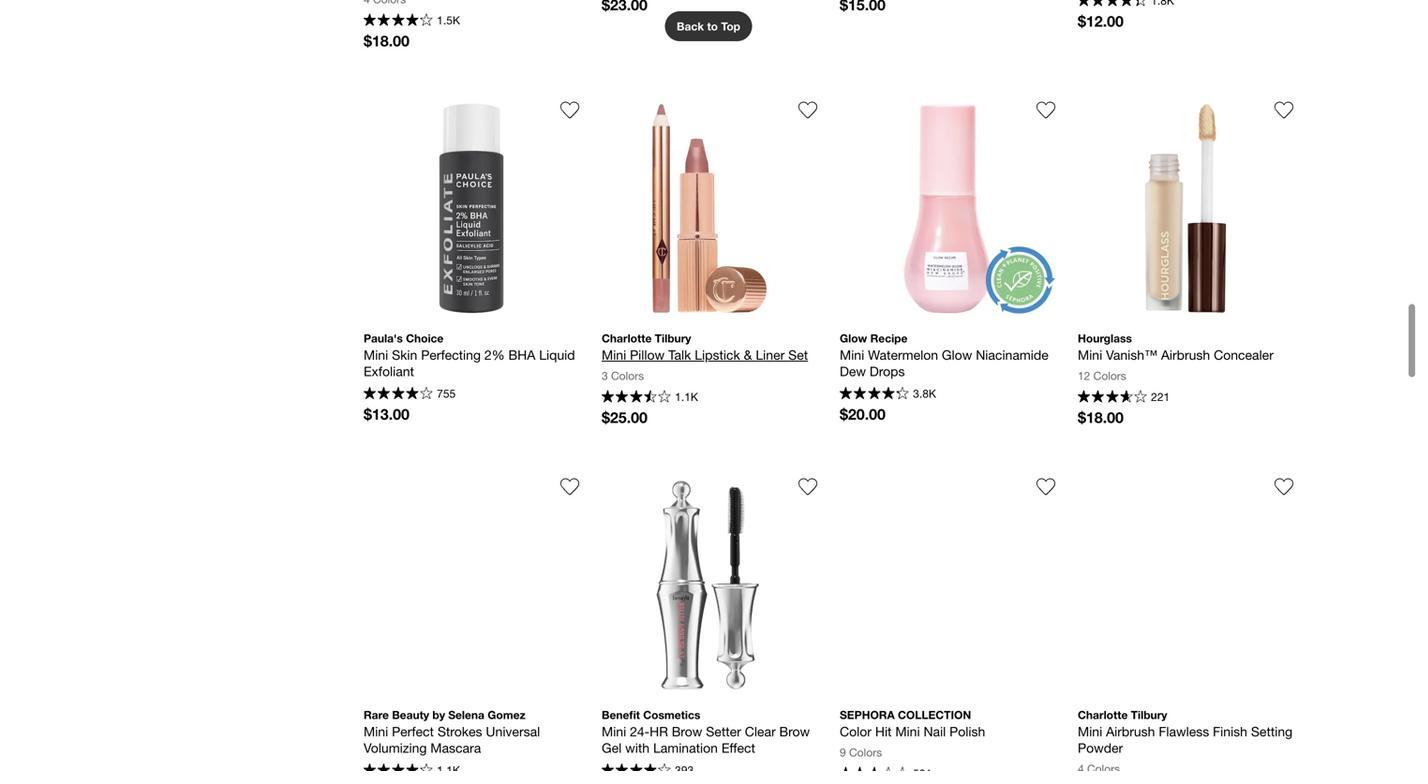 Task type: locate. For each thing, give the bounding box(es) containing it.
0 horizontal spatial tilbury
[[655, 332, 692, 345]]

4.5 stars element inside $12.00 link
[[1078, 0, 1148, 9]]

airbrush inside hourglass mini vanish™ airbrush concealer 12 colors
[[1162, 347, 1211, 363]]

4 stars element for mini 24-hr brow setter clear brow gel with lamination effect
[[602, 764, 671, 772]]

colors inside hourglass mini vanish™ airbrush concealer 12 colors
[[1094, 369, 1127, 382]]

mini inside glow recipe mini watermelon glow niacinamide dew drops
[[840, 347, 865, 363]]

perfect
[[392, 724, 434, 740]]

hit
[[876, 724, 892, 740]]

2 horizontal spatial colors
[[1094, 369, 1127, 382]]

airbrush inside charlotte tilbury mini airbrush flawless finish setting powder
[[1107, 724, 1156, 740]]

1 horizontal spatial tilbury
[[1132, 709, 1168, 722]]

glow right the watermelon
[[942, 347, 973, 363]]

1 horizontal spatial brow
[[780, 724, 810, 740]]

3.5 stars element
[[602, 390, 671, 405], [1078, 390, 1148, 405], [840, 767, 909, 772]]

paula's choice - mini skin perfecting 2% bha liquid exfoliant image
[[364, 101, 580, 316]]

1 vertical spatial $18.00
[[1078, 409, 1124, 427]]

4 stars element
[[364, 13, 433, 28], [364, 387, 433, 402], [364, 764, 433, 772], [602, 764, 671, 772]]

mini
[[364, 347, 388, 363], [602, 347, 627, 363], [840, 347, 865, 363], [1078, 347, 1103, 363], [364, 724, 388, 740], [602, 724, 627, 740], [896, 724, 921, 740], [1078, 724, 1103, 740]]

4 stars element down with
[[602, 764, 671, 772]]

benefit
[[602, 709, 640, 722]]

1.1k reviews element
[[675, 391, 699, 404], [437, 765, 460, 772]]

tilbury
[[655, 332, 692, 345], [1132, 709, 1168, 722]]

sign in to love paula's choice - mini skin perfecting 2% bha liquid exfoliant image
[[561, 101, 580, 119]]

0 horizontal spatial brow
[[672, 724, 703, 740]]

0 vertical spatial $18.00
[[364, 32, 410, 50]]

mini up 12
[[1078, 347, 1103, 363]]

glow up dew
[[840, 332, 868, 345]]

charlotte up powder
[[1078, 709, 1128, 722]]

polish
[[950, 724, 986, 740]]

clear
[[745, 724, 776, 740]]

$18.00
[[364, 32, 410, 50], [1078, 409, 1124, 427]]

0 vertical spatial charlotte
[[602, 332, 652, 345]]

0 horizontal spatial charlotte
[[602, 332, 652, 345]]

tilbury up 'flawless'
[[1132, 709, 1168, 722]]

0 vertical spatial tilbury
[[655, 332, 692, 345]]

4.5 stars element up the $12.00
[[1078, 0, 1148, 9]]

$12.00 link
[[1078, 0, 1294, 36]]

glow recipe - mini watermelon glow niacinamide dew drops image
[[840, 101, 1056, 316]]

1 vertical spatial 1.1k reviews element
[[437, 765, 460, 772]]

cosmetics
[[644, 709, 701, 722]]

charlotte tilbury - mini pillow talk lipstick & liner set image
[[602, 101, 818, 316]]

1 vertical spatial charlotte
[[1078, 709, 1128, 722]]

0 horizontal spatial glow
[[840, 332, 868, 345]]

tilbury up talk
[[655, 332, 692, 345]]

0 vertical spatial 1.1k reviews element
[[675, 391, 699, 404]]

vanish™
[[1107, 347, 1158, 363]]

charlotte inside charlotte tilbury mini pillow talk lipstick & liner set 3 colors
[[602, 332, 652, 345]]

colors right 12
[[1094, 369, 1127, 382]]

3.5 stars element up $25.00
[[602, 390, 671, 405]]

1 horizontal spatial charlotte
[[1078, 709, 1128, 722]]

221 reviews element
[[1152, 391, 1171, 404]]

1.5k reviews element
[[437, 14, 460, 27]]

0 vertical spatial glow
[[840, 332, 868, 345]]

recipe
[[871, 332, 908, 345]]

glow
[[840, 332, 868, 345], [942, 347, 973, 363]]

strokes
[[438, 724, 483, 740]]

4.5 stars element
[[1078, 0, 1148, 9], [840, 387, 909, 402]]

$12.00
[[1078, 12, 1124, 30]]

airbrush
[[1162, 347, 1211, 363], [1107, 724, 1156, 740]]

hr
[[650, 724, 668, 740]]

4 stars element for mini skin perfecting 2% bha liquid exfoliant
[[364, 387, 433, 402]]

charlotte inside charlotte tilbury mini airbrush flawless finish setting powder
[[1078, 709, 1128, 722]]

mascara
[[431, 741, 481, 756]]

1 vertical spatial tilbury
[[1132, 709, 1168, 722]]

3
[[602, 369, 608, 382]]

1 vertical spatial 4.5 stars element
[[840, 387, 909, 402]]

9
[[840, 746, 847, 759]]

exfoliant
[[364, 364, 414, 379]]

0 vertical spatial airbrush
[[1162, 347, 1211, 363]]

rare beauty by selena gomez mini perfect strokes universal volumizing mascara
[[364, 709, 544, 756]]

tilbury inside charlotte tilbury mini pillow talk lipstick & liner set 3 colors
[[655, 332, 692, 345]]

0 horizontal spatial colors
[[611, 369, 644, 382]]

paula's
[[364, 332, 403, 345]]

1 vertical spatial glow
[[942, 347, 973, 363]]

rare
[[364, 709, 389, 722]]

benefit cosmetics - mini 24-hr brow setter clear brow gel with lamination effect image
[[602, 478, 818, 693]]

perfecting
[[421, 347, 481, 363]]

mini up gel
[[602, 724, 627, 740]]

1 horizontal spatial glow
[[942, 347, 973, 363]]

mini up dew
[[840, 347, 865, 363]]

sign in to love glow recipe - mini watermelon glow niacinamide dew drops image
[[1037, 101, 1056, 119]]

0 horizontal spatial airbrush
[[1107, 724, 1156, 740]]

0 horizontal spatial 4.5 stars element
[[840, 387, 909, 402]]

1 vertical spatial airbrush
[[1107, 724, 1156, 740]]

3.5 stars element for $18.00
[[1078, 390, 1148, 405]]

charlotte tilbury mini pillow talk lipstick & liner set 3 colors
[[602, 332, 809, 382]]

3.5 stars element down 12
[[1078, 390, 1148, 405]]

top
[[721, 20, 741, 33]]

mini inside rare beauty by selena gomez mini perfect strokes universal volumizing mascara
[[364, 724, 388, 740]]

brow up lamination
[[672, 724, 703, 740]]

tilbury for airbrush
[[1132, 709, 1168, 722]]

choice
[[406, 332, 444, 345]]

1.5k
[[437, 14, 460, 27]]

charlotte up "pillow"
[[602, 332, 652, 345]]

1 horizontal spatial colors
[[850, 746, 883, 759]]

mini right hit
[[896, 724, 921, 740]]

4.5 stars element up $20.00
[[840, 387, 909, 402]]

setting
[[1252, 724, 1293, 740]]

0 horizontal spatial 3.5 stars element
[[602, 390, 671, 405]]

mini down rare
[[364, 724, 388, 740]]

airbrush for concealer
[[1162, 347, 1211, 363]]

colors
[[611, 369, 644, 382], [1094, 369, 1127, 382], [850, 746, 883, 759]]

$20.00
[[840, 405, 886, 423]]

mini inside charlotte tilbury mini pillow talk lipstick & liner set 3 colors
[[602, 347, 627, 363]]

charlotte
[[602, 332, 652, 345], [1078, 709, 1128, 722]]

sephora collection - color hit mini nail polish image
[[840, 478, 1056, 693]]

mini inside hourglass mini vanish™ airbrush concealer 12 colors
[[1078, 347, 1103, 363]]

mini inside charlotte tilbury mini airbrush flawless finish setting powder
[[1078, 724, 1103, 740]]

brow right the clear on the bottom right of page
[[780, 724, 810, 740]]

beauty
[[392, 709, 430, 722]]

airbrush up powder
[[1107, 724, 1156, 740]]

hourglass mini vanish™ airbrush concealer 12 colors
[[1078, 332, 1274, 382]]

liquid
[[539, 347, 575, 363]]

colors right 9
[[850, 746, 883, 759]]

colors right 3
[[611, 369, 644, 382]]

1.1k reviews element down talk
[[675, 391, 699, 404]]

effect
[[722, 741, 756, 756]]

mini up 3
[[602, 347, 627, 363]]

4 stars element down volumizing
[[364, 764, 433, 772]]

airbrush up 221 reviews element at the bottom of page
[[1162, 347, 1211, 363]]

0 horizontal spatial $18.00
[[364, 32, 410, 50]]

lipstick
[[695, 347, 741, 363]]

2 brow from the left
[[780, 724, 810, 740]]

0 vertical spatial 4.5 stars element
[[1078, 0, 1148, 9]]

rare beauty by selena gomez - mini perfect strokes universal volumizing mascara image
[[364, 478, 580, 693]]

mini down paula's
[[364, 347, 388, 363]]

sign in to love hourglass - mini vanish™ airbrush concealer image
[[1275, 101, 1294, 119]]

4 stars element left 1.5k
[[364, 13, 433, 28]]

3.5 stars element down 9
[[840, 767, 909, 772]]

1 horizontal spatial airbrush
[[1162, 347, 1211, 363]]

universal
[[486, 724, 540, 740]]

skin
[[392, 347, 418, 363]]

mini up powder
[[1078, 724, 1103, 740]]

sign in to love charlotte tilbury - mini airbrush flawless finish setting powder image
[[1275, 478, 1294, 496]]

4.5 stars element for 1.8k reviews element
[[1078, 0, 1148, 9]]

finish
[[1214, 724, 1248, 740]]

4 stars element up $13.00
[[364, 387, 433, 402]]

1 horizontal spatial 4.5 stars element
[[1078, 0, 1148, 9]]

benefit cosmetics mini 24-hr brow setter clear brow gel with lamination effect
[[602, 709, 814, 756]]

setter
[[706, 724, 742, 740]]

1 brow from the left
[[672, 724, 703, 740]]

talk
[[669, 347, 692, 363]]

airbrush for flawless
[[1107, 724, 1156, 740]]

flawless
[[1159, 724, 1210, 740]]

1.1k reviews element down mascara
[[437, 765, 460, 772]]

sephora collection color hit mini nail polish 9 colors
[[840, 709, 986, 759]]

1 horizontal spatial $18.00
[[1078, 409, 1124, 427]]

2 horizontal spatial 3.5 stars element
[[1078, 390, 1148, 405]]

12
[[1078, 369, 1091, 382]]

1 horizontal spatial 1.1k reviews element
[[675, 391, 699, 404]]

tilbury inside charlotte tilbury mini airbrush flawless finish setting powder
[[1132, 709, 1168, 722]]

brow
[[672, 724, 703, 740], [780, 724, 810, 740]]

watermelon
[[868, 347, 939, 363]]

color
[[840, 724, 872, 740]]



Task type: describe. For each thing, give the bounding box(es) containing it.
charlotte tilbury - mini airbrush flawless finish setting powder image
[[1078, 478, 1294, 693]]

set
[[789, 347, 809, 363]]

with
[[626, 741, 650, 756]]

mini inside "benefit cosmetics mini 24-hr brow setter clear brow gel with lamination effect"
[[602, 724, 627, 740]]

colors inside sephora collection color hit mini nail polish 9 colors
[[850, 746, 883, 759]]

collection
[[898, 709, 972, 722]]

colors inside charlotte tilbury mini pillow talk lipstick & liner set 3 colors
[[611, 369, 644, 382]]

sign in to love rare beauty by selena gomez - mini perfect strokes universal volumizing mascara image
[[561, 478, 580, 496]]

back to top
[[677, 20, 741, 33]]

back
[[677, 20, 704, 33]]

by
[[433, 709, 445, 722]]

1.1k reviews element containing 1.1k
[[675, 391, 699, 404]]

1 horizontal spatial 3.5 stars element
[[840, 767, 909, 772]]

3.8k reviews element
[[914, 387, 937, 400]]

powder
[[1078, 741, 1124, 756]]

sephora
[[840, 709, 895, 722]]

to
[[708, 20, 718, 33]]

drops
[[870, 364, 905, 379]]

mini inside paula's choice mini skin perfecting 2% bha liquid exfoliant
[[364, 347, 388, 363]]

glow recipe mini watermelon glow niacinamide dew drops
[[840, 332, 1053, 379]]

charlotte for pillow
[[602, 332, 652, 345]]

liner
[[756, 347, 785, 363]]

bha
[[509, 347, 536, 363]]

$25.00
[[602, 409, 648, 427]]

sign in to love benefit cosmetics - mini 24-hr brow setter clear brow gel with lamination effect image
[[799, 478, 818, 496]]

4.5 stars element for 3.8k reviews element on the bottom right of page
[[840, 387, 909, 402]]

4 stars element for mini perfect strokes universal volumizing mascara
[[364, 764, 433, 772]]

24-
[[630, 724, 650, 740]]

0 horizontal spatial 1.1k reviews element
[[437, 765, 460, 772]]

pillow
[[630, 347, 665, 363]]

concealer
[[1215, 347, 1274, 363]]

charlotte tilbury mini airbrush flawless finish setting powder
[[1078, 709, 1297, 756]]

dew
[[840, 364, 867, 379]]

gel
[[602, 741, 622, 756]]

$13.00
[[364, 405, 410, 423]]

gomez
[[488, 709, 526, 722]]

volumizing
[[364, 741, 427, 756]]

niacinamide
[[976, 347, 1049, 363]]

hourglass
[[1078, 332, 1133, 345]]

sign in to love charlotte tilbury - mini pillow talk lipstick & liner set image
[[799, 101, 818, 119]]

sign in to love sephora collection - color hit mini nail polish image
[[1037, 478, 1056, 496]]

hourglass - mini vanish™ airbrush concealer image
[[1078, 101, 1294, 316]]

393 reviews element
[[675, 765, 694, 772]]

nail
[[924, 724, 947, 740]]

back to top button
[[665, 11, 753, 41]]

2%
[[485, 347, 505, 363]]

1.1k
[[675, 391, 699, 404]]

mini inside sephora collection color hit mini nail polish 9 colors
[[896, 724, 921, 740]]

755
[[437, 387, 456, 400]]

755 reviews element
[[437, 387, 456, 400]]

lamination
[[654, 741, 718, 756]]

3.5 stars element for $25.00
[[602, 390, 671, 405]]

&
[[744, 347, 753, 363]]

charlotte for airbrush
[[1078, 709, 1128, 722]]

paula's choice mini skin perfecting 2% bha liquid exfoliant
[[364, 332, 579, 379]]

221
[[1152, 391, 1171, 404]]

tilbury for pillow
[[655, 332, 692, 345]]

3.8k
[[914, 387, 937, 400]]

531 reviews element
[[914, 769, 932, 772]]

selena
[[449, 709, 485, 722]]

1.8k reviews element
[[1152, 0, 1175, 6]]



Task type: vqa. For each thing, say whether or not it's contained in the screenshot.
"Go To Basket" image
no



